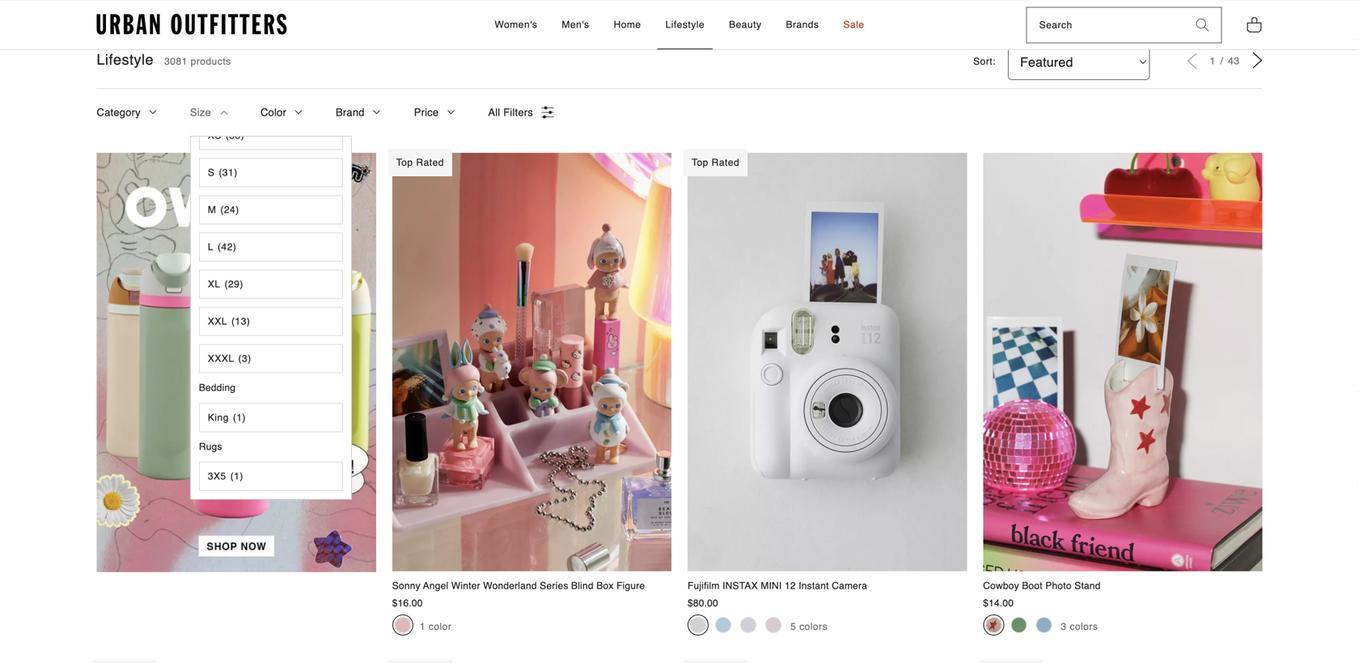 Task type: locate. For each thing, give the bounding box(es) containing it.
m (24)
[[208, 204, 239, 216]]

top for fujifilm instax mini 12 instant camera
[[692, 157, 709, 168]]

search image
[[1197, 19, 1210, 32]]

fujifilm instax mini 12 instant camera image
[[688, 153, 968, 572]]

original price: $16.00 element
[[392, 598, 423, 610]]

(1) right king
[[233, 412, 246, 424]]

sky image left lilac image
[[716, 618, 732, 634]]

lifestyle
[[666, 19, 705, 30], [97, 51, 154, 68]]

owala image
[[97, 153, 376, 573]]

0 horizontal spatial colors
[[800, 622, 828, 633]]

color button
[[261, 89, 304, 136]]

brand button
[[336, 89, 382, 136]]

3081 products
[[164, 56, 231, 67]]

$16.00
[[392, 598, 423, 610]]

sky image left 3
[[1036, 618, 1053, 634]]

xxl
[[208, 316, 228, 327]]

mini
[[761, 581, 782, 592]]

box
[[597, 581, 614, 592]]

s
[[208, 167, 215, 179]]

$80.00
[[688, 598, 719, 610]]

Search text field
[[1028, 8, 1185, 43]]

white image
[[691, 618, 707, 634]]

1 top rated from the left
[[396, 157, 444, 168]]

cowboy boot photo stand image
[[984, 153, 1263, 572]]

color
[[261, 106, 287, 119]]

all filters button
[[488, 89, 555, 136]]

1 colors from the left
[[800, 622, 828, 633]]

lifestyle left 3081
[[97, 51, 154, 68]]

size button
[[190, 89, 228, 136]]

cowboy boot photo stand
[[984, 581, 1101, 592]]

12
[[785, 581, 796, 592]]

sonny angel winter wonderland series blind box figure
[[392, 581, 645, 592]]

photo
[[1046, 581, 1072, 592]]

(1) for king (1)
[[233, 412, 246, 424]]

0 horizontal spatial top rated
[[396, 157, 444, 168]]

m
[[208, 204, 216, 216]]

1 vertical spatial (1)
[[230, 471, 244, 483]]

1 color
[[420, 622, 452, 633]]

sale link
[[836, 1, 873, 50]]

lifestyle inside main navigation "element"
[[666, 19, 705, 30]]

green image
[[1011, 618, 1027, 634]]

1 horizontal spatial top
[[692, 157, 709, 168]]

1 left color
[[420, 622, 426, 633]]

women's link
[[487, 1, 546, 50]]

colors right 3
[[1070, 622, 1099, 633]]

top
[[396, 157, 413, 168], [692, 157, 709, 168]]

l
[[208, 242, 214, 253]]

1 horizontal spatial top rated
[[692, 157, 740, 168]]

1 left 43 on the top right
[[1211, 55, 1220, 67]]

rated
[[416, 157, 444, 168], [712, 157, 740, 168]]

5 colors
[[791, 622, 828, 633]]

s (31)
[[208, 167, 238, 179]]

1 horizontal spatial colors
[[1070, 622, 1099, 633]]

1 horizontal spatial lifestyle
[[666, 19, 705, 30]]

0 horizontal spatial rated
[[416, 157, 444, 168]]

instant
[[799, 581, 829, 592]]

0 vertical spatial lifestyle
[[666, 19, 705, 30]]

lilac image
[[741, 618, 757, 634]]

original price: $80.00 element
[[688, 598, 719, 610]]

xs
[[208, 130, 222, 141]]

xs (33)
[[208, 130, 245, 141]]

figure
[[617, 581, 645, 592]]

top rated for sonny
[[396, 157, 444, 168]]

None search field
[[1028, 8, 1185, 43]]

2 top rated from the left
[[692, 157, 740, 168]]

original price: $14.00 element
[[984, 598, 1014, 610]]

1 horizontal spatial sky image
[[1036, 618, 1053, 634]]

2 top from the left
[[692, 157, 709, 168]]

0 horizontal spatial 1
[[420, 622, 426, 633]]

1 horizontal spatial rated
[[712, 157, 740, 168]]

pink image
[[766, 618, 782, 634]]

price button
[[414, 89, 456, 136]]

king (1)
[[208, 412, 246, 424]]

xxxl (3)
[[208, 353, 252, 365]]

(1) right 3x5
[[230, 471, 244, 483]]

colors right 5
[[800, 622, 828, 633]]

sky image
[[716, 618, 732, 634], [1036, 618, 1053, 634]]

(29)
[[225, 279, 244, 290]]

1 top from the left
[[396, 157, 413, 168]]

xxl (13)
[[208, 316, 250, 327]]

3081
[[164, 56, 188, 67]]

xl
[[208, 279, 221, 290]]

king
[[208, 412, 229, 424]]

category
[[97, 106, 141, 119]]

1 for 1 color
[[420, 622, 426, 633]]

0 horizontal spatial top
[[396, 157, 413, 168]]

brands
[[786, 19, 820, 30]]

sonny
[[392, 581, 421, 592]]

1 rated from the left
[[416, 157, 444, 168]]

brand
[[336, 106, 365, 119]]

home
[[614, 19, 642, 30]]

2 colors from the left
[[1070, 622, 1099, 633]]

lifestyle right home
[[666, 19, 705, 30]]

top rated
[[396, 157, 444, 168], [692, 157, 740, 168]]

1
[[1211, 55, 1220, 67], [420, 622, 426, 633]]

home link
[[606, 1, 650, 50]]

3
[[1062, 622, 1067, 633]]

urban outfitters image
[[97, 14, 287, 35]]

2 rated from the left
[[712, 157, 740, 168]]

main navigation element
[[349, 1, 1011, 50]]

0 vertical spatial 1
[[1211, 55, 1220, 67]]

series
[[540, 581, 569, 592]]

all
[[488, 106, 501, 119]]

blind
[[572, 581, 594, 592]]

0 vertical spatial (1)
[[233, 412, 246, 424]]

1 vertical spatial 1
[[420, 622, 426, 633]]

(31)
[[219, 167, 238, 179]]

1 vertical spatial lifestyle
[[97, 51, 154, 68]]

0 horizontal spatial sky image
[[716, 618, 732, 634]]

colors
[[800, 622, 828, 633], [1070, 622, 1099, 633]]

camera
[[832, 581, 868, 592]]

(1)
[[233, 412, 246, 424], [230, 471, 244, 483]]

1 horizontal spatial 1
[[1211, 55, 1220, 67]]



Task type: vqa. For each thing, say whether or not it's contained in the screenshot.
2nd Rugby from right
no



Task type: describe. For each thing, give the bounding box(es) containing it.
winter
[[452, 581, 481, 592]]

xl (29)
[[208, 279, 244, 290]]

(13)
[[232, 316, 250, 327]]

lifestyle link
[[658, 1, 713, 50]]

(1) for 3x5 (1)
[[230, 471, 244, 483]]

rated for angel
[[416, 157, 444, 168]]

2 sky image from the left
[[1036, 618, 1053, 634]]

men's link
[[554, 1, 598, 50]]

beauty
[[729, 19, 762, 30]]

(3)
[[238, 353, 252, 365]]

rugs
[[199, 441, 222, 453]]

my shopping bag image
[[1247, 16, 1263, 34]]

sonny angel winter wonderland series blind box figure image
[[392, 153, 672, 572]]

brands link
[[778, 1, 828, 50]]

cowboy
[[984, 581, 1020, 592]]

sort:
[[974, 56, 996, 67]]

beauty link
[[721, 1, 770, 50]]

3x5
[[208, 471, 226, 483]]

category button
[[97, 89, 158, 136]]

fujifilm instax mini 12 instant camera
[[688, 581, 868, 592]]

xxxl
[[208, 353, 234, 365]]

1 sky image from the left
[[716, 618, 732, 634]]

fujifilm
[[688, 581, 720, 592]]

(33)
[[226, 130, 245, 141]]

men's
[[562, 19, 590, 30]]

colors for 3 colors
[[1070, 622, 1099, 633]]

instax
[[723, 581, 758, 592]]

bedding
[[199, 383, 236, 394]]

top rated for fujifilm
[[692, 157, 740, 168]]

(24)
[[220, 204, 239, 216]]

(42)
[[218, 242, 237, 253]]

boot
[[1023, 581, 1043, 592]]

top for sonny angel winter wonderland series blind box figure
[[396, 157, 413, 168]]

rated for instax
[[712, 157, 740, 168]]

wonderland
[[484, 581, 537, 592]]

l (42)
[[208, 242, 237, 253]]

women's
[[495, 19, 538, 30]]

5
[[791, 622, 797, 633]]

all filters
[[488, 106, 533, 119]]

price
[[414, 106, 439, 119]]

cowboy boot photo stand link
[[984, 153, 1263, 594]]

multi image
[[395, 618, 411, 634]]

3 colors
[[1062, 622, 1099, 633]]

colors for 5 colors
[[800, 622, 828, 633]]

sale
[[844, 19, 865, 30]]

size
[[190, 106, 211, 119]]

$14.00
[[984, 598, 1014, 610]]

stand
[[1075, 581, 1101, 592]]

1 for 1
[[1211, 55, 1220, 67]]

filters
[[504, 106, 533, 119]]

products
[[191, 56, 231, 67]]

color
[[429, 622, 452, 633]]

0 horizontal spatial lifestyle
[[97, 51, 154, 68]]

pink image
[[986, 618, 1002, 634]]

43
[[1229, 55, 1241, 67]]

angel
[[423, 581, 449, 592]]

3x5 (1)
[[208, 471, 244, 483]]



